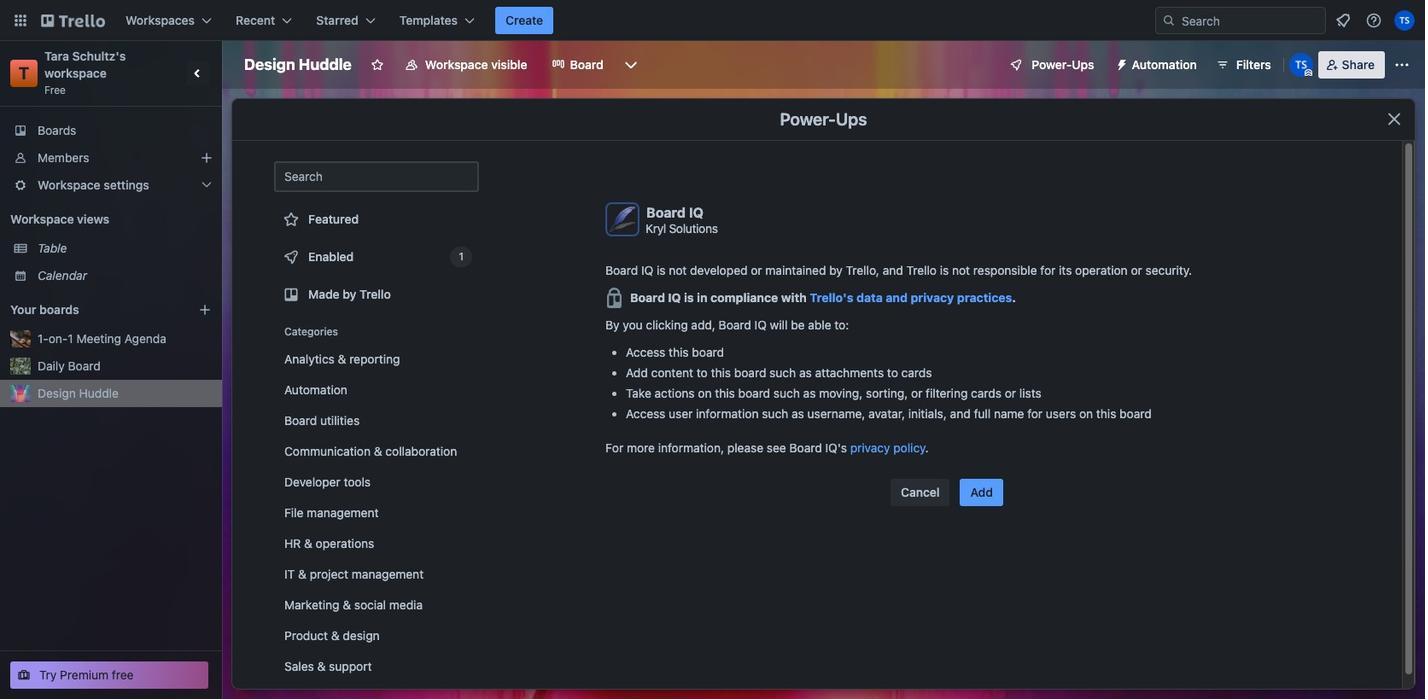 Task type: describe. For each thing, give the bounding box(es) containing it.
1 not from the left
[[669, 263, 687, 278]]

add button
[[960, 479, 1003, 506]]

made by trello link
[[274, 278, 479, 312]]

trello's data and privacy practices link
[[810, 290, 1012, 305]]

developer tools
[[284, 475, 371, 489]]

communication & collaboration
[[284, 444, 457, 459]]

& for it
[[298, 567, 306, 581]]

workspace visible
[[425, 57, 527, 72]]

workspaces button
[[115, 7, 222, 34]]

your boards
[[10, 302, 79, 317]]

information
[[696, 406, 759, 421]]

daily board
[[38, 359, 101, 373]]

primary element
[[0, 0, 1425, 41]]

board up by at the top left
[[605, 263, 638, 278]]

t link
[[10, 60, 38, 87]]

project
[[310, 567, 348, 581]]

iq for board iq is not developed or maintained by trello, and trello is not responsible for its operation or security.
[[641, 263, 653, 278]]

starred
[[316, 13, 358, 27]]

0 horizontal spatial 1
[[68, 331, 73, 346]]

kryl
[[646, 221, 666, 235]]

your boards with 3 items element
[[10, 300, 172, 320]]

0 vertical spatial and
[[883, 263, 903, 278]]

board inside "link"
[[570, 57, 603, 72]]

templates button
[[389, 7, 485, 34]]

back to home image
[[41, 7, 105, 34]]

board link
[[541, 51, 614, 79]]

board iq is not developed or maintained by trello, and trello is not responsible for its operation or security.
[[605, 263, 1192, 278]]

board down compliance
[[719, 318, 751, 332]]

share button
[[1318, 51, 1385, 79]]

support
[[329, 659, 372, 674]]

1 to from the left
[[697, 365, 708, 380]]

enabled
[[308, 249, 354, 264]]

2 to from the left
[[887, 365, 898, 380]]

templates
[[399, 13, 458, 27]]

collaboration
[[385, 444, 457, 459]]

calendar link
[[38, 267, 212, 284]]

featured link
[[274, 202, 479, 237]]

for more information, please see board iq's privacy policy .
[[605, 441, 929, 455]]

board utilities link
[[274, 407, 479, 435]]

board inside board iq kryl solutions
[[646, 204, 686, 220]]

views
[[77, 212, 109, 226]]

filtering
[[926, 386, 968, 400]]

members
[[38, 150, 89, 165]]

1 vertical spatial and
[[886, 290, 908, 305]]

try premium free
[[39, 668, 134, 682]]

free
[[112, 668, 134, 682]]

management inside the file management link
[[307, 505, 379, 520]]

settings
[[104, 178, 149, 192]]

2 vertical spatial such
[[762, 406, 788, 421]]

access this board add content to this board such as attachments to cards take actions on this board such as moving, sorting, or filtering cards or lists access user information such as username, avatar, initials, and full name for users on this board
[[626, 345, 1152, 421]]

cancel button
[[891, 479, 950, 506]]

solutions
[[669, 221, 718, 235]]

try premium free button
[[10, 662, 208, 689]]

0 notifications image
[[1333, 10, 1353, 31]]

design inside board name text field
[[244, 56, 295, 73]]

automation inside button
[[1132, 57, 1197, 72]]

user
[[669, 406, 693, 421]]

boards link
[[0, 117, 222, 144]]

1 horizontal spatial 1
[[459, 250, 464, 263]]

by you clicking add, board iq will be able to:
[[605, 318, 849, 332]]

see
[[767, 441, 786, 455]]

social
[[354, 598, 386, 612]]

workspace for workspace settings
[[38, 178, 100, 192]]

for
[[605, 441, 623, 455]]

members link
[[0, 144, 222, 172]]

file management
[[284, 505, 379, 520]]

information,
[[658, 441, 724, 455]]

policy
[[893, 441, 925, 455]]

attachments
[[815, 365, 884, 380]]

premium
[[60, 668, 109, 682]]

show menu image
[[1393, 56, 1411, 73]]

for inside "access this board add content to this board such as attachments to cards take actions on this board such as moving, sorting, or filtering cards or lists access user information such as username, avatar, initials, and full name for users on this board"
[[1027, 406, 1043, 421]]

or up the initials,
[[911, 386, 923, 400]]

maintained
[[765, 263, 826, 278]]

create button
[[495, 7, 553, 34]]

customize views image
[[622, 56, 639, 73]]

it & project management
[[284, 567, 424, 581]]

be
[[791, 318, 805, 332]]

calendar
[[38, 268, 87, 283]]

utilities
[[320, 413, 360, 428]]

clicking
[[646, 318, 688, 332]]

t
[[19, 63, 29, 83]]

operations
[[316, 536, 374, 551]]

board up you
[[630, 290, 665, 305]]

please
[[727, 441, 763, 455]]

product & design link
[[274, 622, 479, 650]]

0 vertical spatial on
[[698, 386, 712, 400]]

your
[[10, 302, 36, 317]]

made
[[308, 287, 340, 301]]

& for communication
[[374, 444, 382, 459]]

marketing & social media link
[[274, 592, 479, 619]]

and inside "access this board add content to this board such as attachments to cards take actions on this board such as moving, sorting, or filtering cards or lists access user information such as username, avatar, initials, and full name for users on this board"
[[950, 406, 971, 421]]

communication
[[284, 444, 371, 459]]

& for marketing
[[343, 598, 351, 612]]

meeting
[[76, 331, 121, 346]]

create
[[506, 13, 543, 27]]

1 vertical spatial by
[[343, 287, 356, 301]]

this member is an admin of this board. image
[[1304, 69, 1312, 77]]

users
[[1046, 406, 1076, 421]]

0 horizontal spatial trello
[[360, 287, 391, 301]]

workspace settings
[[38, 178, 149, 192]]

tara schultz (taraschultz7) image inside the 'primary' element
[[1394, 10, 1415, 31]]

0 vertical spatial for
[[1040, 263, 1056, 278]]

tools
[[344, 475, 371, 489]]

hr & operations
[[284, 536, 374, 551]]

design
[[343, 628, 380, 643]]

add,
[[691, 318, 715, 332]]

iq's
[[825, 441, 847, 455]]

marketing & social media
[[284, 598, 423, 612]]

product
[[284, 628, 328, 643]]

iq left will
[[754, 318, 767, 332]]

power- inside button
[[1032, 57, 1072, 72]]

trello,
[[846, 263, 879, 278]]

1-on-1 meeting agenda link
[[38, 330, 212, 348]]

username,
[[807, 406, 865, 421]]

analytics
[[284, 352, 335, 366]]

trello's
[[810, 290, 853, 305]]



Task type: locate. For each thing, give the bounding box(es) containing it.
board utilities
[[284, 413, 360, 428]]

share
[[1342, 57, 1375, 72]]

0 vertical spatial as
[[799, 365, 812, 380]]

hr
[[284, 536, 301, 551]]

lists
[[1019, 386, 1041, 400]]

0 horizontal spatial power-
[[780, 109, 836, 129]]

tara
[[44, 49, 69, 63]]

add board image
[[198, 303, 212, 317]]

table
[[38, 241, 67, 255]]

0 horizontal spatial ups
[[836, 109, 867, 129]]

ups inside button
[[1072, 57, 1094, 72]]

or up compliance
[[751, 263, 762, 278]]

workspace visible button
[[394, 51, 538, 79]]

tara schultz's workspace free
[[44, 49, 129, 96]]

0 vertical spatial ups
[[1072, 57, 1094, 72]]

such left moving, at the right
[[774, 386, 800, 400]]

search image
[[1162, 14, 1176, 27]]

& for product
[[331, 628, 340, 643]]

by right made
[[343, 287, 356, 301]]

1 vertical spatial design
[[38, 386, 76, 400]]

huddle down starred in the left top of the page
[[299, 56, 352, 73]]

huddle
[[299, 56, 352, 73], [79, 386, 119, 400]]

add up take
[[626, 365, 648, 380]]

1 horizontal spatial automation
[[1132, 57, 1197, 72]]

daily board link
[[38, 358, 212, 375]]

0 vertical spatial access
[[626, 345, 665, 359]]

workspace down members
[[38, 178, 100, 192]]

0 vertical spatial power-
[[1032, 57, 1072, 72]]

. down the initials,
[[925, 441, 929, 455]]

product & design
[[284, 628, 380, 643]]

& left social
[[343, 598, 351, 612]]

iq inside board iq kryl solutions
[[689, 204, 704, 220]]

on-
[[48, 331, 68, 346]]

1 horizontal spatial tara schultz (taraschultz7) image
[[1394, 10, 1415, 31]]

1 horizontal spatial privacy
[[911, 290, 954, 305]]

open information menu image
[[1365, 12, 1382, 29]]

0 vertical spatial privacy
[[911, 290, 954, 305]]

try
[[39, 668, 57, 682]]

automation button
[[1108, 51, 1207, 79]]

1 horizontal spatial by
[[829, 263, 843, 278]]

on right users
[[1079, 406, 1093, 421]]

and
[[883, 263, 903, 278], [886, 290, 908, 305], [950, 406, 971, 421]]

not left the developed
[[669, 263, 687, 278]]

privacy right iq's
[[850, 441, 890, 455]]

analytics & reporting
[[284, 352, 400, 366]]

privacy
[[911, 290, 954, 305], [850, 441, 890, 455]]

tara schultz (taraschultz7) image right 'open information menu' icon
[[1394, 10, 1415, 31]]

visible
[[491, 57, 527, 72]]

iq for board iq kryl solutions
[[689, 204, 704, 220]]

actions
[[655, 386, 695, 400]]

design down daily at the bottom left of the page
[[38, 386, 76, 400]]

is up trello's data and privacy practices link
[[940, 263, 949, 278]]

tara schultz (taraschultz7) image
[[1394, 10, 1415, 31], [1289, 53, 1313, 77]]

1 vertical spatial .
[[925, 441, 929, 455]]

iq
[[689, 204, 704, 220], [641, 263, 653, 278], [668, 290, 681, 305], [754, 318, 767, 332]]

power-ups
[[1032, 57, 1094, 72], [780, 109, 867, 129]]

agenda
[[124, 331, 166, 346]]

sales
[[284, 659, 314, 674]]

as left moving, at the right
[[803, 386, 816, 400]]

workspace inside popup button
[[38, 178, 100, 192]]

board iq kryl solutions
[[646, 204, 718, 235]]

privacy policy link
[[850, 441, 925, 455]]

& right it
[[298, 567, 306, 581]]

& right hr
[[304, 536, 312, 551]]

0 horizontal spatial privacy
[[850, 441, 890, 455]]

in
[[697, 290, 708, 305]]

management down 'hr & operations' link at the left of page
[[352, 567, 424, 581]]

design huddle inside board name text field
[[244, 56, 352, 73]]

communication & collaboration link
[[274, 438, 479, 465]]

is down kryl
[[657, 263, 666, 278]]

Search text field
[[274, 161, 479, 192]]

to right content
[[697, 365, 708, 380]]

2 vertical spatial as
[[792, 406, 804, 421]]

initials,
[[908, 406, 947, 421]]

responsible
[[973, 263, 1037, 278]]

access down you
[[626, 345, 665, 359]]

1 horizontal spatial cards
[[971, 386, 1002, 400]]

1 horizontal spatial on
[[1079, 406, 1093, 421]]

trello right made
[[360, 287, 391, 301]]

board iq is in compliance with trello's data and privacy practices .
[[630, 290, 1016, 305]]

0 horizontal spatial .
[[925, 441, 929, 455]]

board down "meeting" at the left top
[[68, 359, 101, 373]]

0 horizontal spatial power-ups
[[780, 109, 867, 129]]

0 horizontal spatial by
[[343, 287, 356, 301]]

sm image
[[1108, 51, 1132, 75]]

Search field
[[1176, 8, 1325, 33]]

tara schultz's workspace link
[[44, 49, 129, 80]]

avatar,
[[869, 406, 905, 421]]

0 vertical spatial design huddle
[[244, 56, 352, 73]]

ups
[[1072, 57, 1094, 72], [836, 109, 867, 129]]

workspace up table
[[10, 212, 74, 226]]

1 vertical spatial access
[[626, 406, 665, 421]]

iq left in
[[668, 290, 681, 305]]

board right see
[[789, 441, 822, 455]]

0 horizontal spatial huddle
[[79, 386, 119, 400]]

0 vertical spatial power-ups
[[1032, 57, 1094, 72]]

0 vertical spatial design
[[244, 56, 295, 73]]

iq for board iq is in compliance with trello's data and privacy practices .
[[668, 290, 681, 305]]

add right cancel
[[970, 485, 993, 500]]

1 vertical spatial on
[[1079, 406, 1093, 421]]

iq up solutions
[[689, 204, 704, 220]]

content
[[651, 365, 693, 380]]

cards up sorting,
[[901, 365, 932, 380]]

featured
[[308, 212, 359, 226]]

design huddle down recent "popup button"
[[244, 56, 352, 73]]

huddle inside board name text field
[[299, 56, 352, 73]]

0 horizontal spatial design
[[38, 386, 76, 400]]

board up kryl
[[646, 204, 686, 220]]

1 vertical spatial automation
[[284, 383, 347, 397]]

workspace settings button
[[0, 172, 222, 199]]

developer tools link
[[274, 469, 479, 496]]

as
[[799, 365, 812, 380], [803, 386, 816, 400], [792, 406, 804, 421]]

1 horizontal spatial .
[[1012, 290, 1016, 305]]

2 vertical spatial and
[[950, 406, 971, 421]]

1 vertical spatial management
[[352, 567, 424, 581]]

1 access from the top
[[626, 345, 665, 359]]

compliance
[[710, 290, 778, 305]]

such
[[769, 365, 796, 380], [774, 386, 800, 400], [762, 406, 788, 421]]

1 vertical spatial power-ups
[[780, 109, 867, 129]]

1 vertical spatial privacy
[[850, 441, 890, 455]]

1-
[[38, 331, 48, 346]]

1 vertical spatial for
[[1027, 406, 1043, 421]]

power-ups button
[[998, 51, 1105, 79]]

and right data
[[886, 290, 908, 305]]

trello up trello's data and privacy practices link
[[906, 263, 937, 278]]

0 horizontal spatial not
[[669, 263, 687, 278]]

design down recent "popup button"
[[244, 56, 295, 73]]

0 horizontal spatial design huddle
[[38, 386, 119, 400]]

automation down the search 'image'
[[1132, 57, 1197, 72]]

workspace for workspace visible
[[425, 57, 488, 72]]

cards up full
[[971, 386, 1002, 400]]

0 vertical spatial such
[[769, 365, 796, 380]]

power-ups inside button
[[1032, 57, 1094, 72]]

automation link
[[274, 377, 479, 404]]

1 horizontal spatial add
[[970, 485, 993, 500]]

developer
[[284, 475, 340, 489]]

and left full
[[950, 406, 971, 421]]

for left its
[[1040, 263, 1056, 278]]

and right trello,
[[883, 263, 903, 278]]

1 vertical spatial workspace
[[38, 178, 100, 192]]

0 vertical spatial trello
[[906, 263, 937, 278]]

1 horizontal spatial design huddle
[[244, 56, 352, 73]]

by left trello,
[[829, 263, 843, 278]]

1 vertical spatial add
[[970, 485, 993, 500]]

0 vertical spatial cards
[[901, 365, 932, 380]]

add inside "access this board add content to this board such as attachments to cards take actions on this board such as moving, sorting, or filtering cards or lists access user information such as username, avatar, initials, and full name for users on this board"
[[626, 365, 648, 380]]

0 horizontal spatial automation
[[284, 383, 347, 397]]

design huddle link
[[38, 385, 212, 402]]

such up see
[[762, 406, 788, 421]]

. down responsible
[[1012, 290, 1016, 305]]

1 horizontal spatial design
[[244, 56, 295, 73]]

0 horizontal spatial is
[[657, 263, 666, 278]]

workspace views
[[10, 212, 109, 226]]

0 vertical spatial add
[[626, 365, 648, 380]]

1 horizontal spatial power-ups
[[1032, 57, 1094, 72]]

privacy down 'board iq is not developed or maintained by trello, and trello is not responsible for its operation or security.' on the top of the page
[[911, 290, 954, 305]]

0 horizontal spatial to
[[697, 365, 708, 380]]

workspace inside button
[[425, 57, 488, 72]]

management
[[307, 505, 379, 520], [352, 567, 424, 581]]

workspace down templates popup button
[[425, 57, 488, 72]]

1 vertical spatial 1
[[68, 331, 73, 346]]

0 vertical spatial tara schultz (taraschultz7) image
[[1394, 10, 1415, 31]]

0 vertical spatial management
[[307, 505, 379, 520]]

1 vertical spatial tara schultz (taraschultz7) image
[[1289, 53, 1313, 77]]

2 vertical spatial workspace
[[10, 212, 74, 226]]

& right sales
[[317, 659, 326, 674]]

such down will
[[769, 365, 796, 380]]

1 horizontal spatial is
[[684, 290, 694, 305]]

2 access from the top
[[626, 406, 665, 421]]

as left "attachments"
[[799, 365, 812, 380]]

this
[[669, 345, 689, 359], [711, 365, 731, 380], [715, 386, 735, 400], [1096, 406, 1116, 421]]

0 horizontal spatial add
[[626, 365, 648, 380]]

automation
[[1132, 57, 1197, 72], [284, 383, 347, 397]]

0 vertical spatial huddle
[[299, 56, 352, 73]]

is left in
[[684, 290, 694, 305]]

1 horizontal spatial huddle
[[299, 56, 352, 73]]

& for analytics
[[338, 352, 346, 366]]

Board name text field
[[236, 51, 360, 79]]

& down the board utilities link
[[374, 444, 382, 459]]

tara schultz (taraschultz7) image right filters
[[1289, 53, 1313, 77]]

& for sales
[[317, 659, 326, 674]]

0 horizontal spatial cards
[[901, 365, 932, 380]]

1 horizontal spatial not
[[952, 263, 970, 278]]

1 vertical spatial power-
[[780, 109, 836, 129]]

1 vertical spatial huddle
[[79, 386, 119, 400]]

huddle down daily board link
[[79, 386, 119, 400]]

1 horizontal spatial ups
[[1072, 57, 1094, 72]]

recent button
[[225, 7, 303, 34]]

0 vertical spatial automation
[[1132, 57, 1197, 72]]

design
[[244, 56, 295, 73], [38, 386, 76, 400]]

1 vertical spatial such
[[774, 386, 800, 400]]

management up operations
[[307, 505, 379, 520]]

or left 'security.'
[[1131, 263, 1142, 278]]

2 not from the left
[[952, 263, 970, 278]]

or left lists
[[1005, 386, 1016, 400]]

0 vertical spatial 1
[[459, 250, 464, 263]]

1 horizontal spatial power-
[[1032, 57, 1072, 72]]

& left design
[[331, 628, 340, 643]]

0 vertical spatial workspace
[[425, 57, 488, 72]]

board left customize views image
[[570, 57, 603, 72]]

workspaces
[[126, 13, 195, 27]]

add
[[626, 365, 648, 380], [970, 485, 993, 500]]

workspace navigation collapse icon image
[[186, 61, 210, 85]]

is for board iq is in compliance with trello's data and privacy practices .
[[684, 290, 694, 305]]

not up practices
[[952, 263, 970, 278]]

categories
[[284, 325, 338, 338]]

able
[[808, 318, 831, 332]]

add inside button
[[970, 485, 993, 500]]

sales & support
[[284, 659, 372, 674]]

& inside "link"
[[343, 598, 351, 612]]

iq down kryl
[[641, 263, 653, 278]]

daily
[[38, 359, 65, 373]]

& for hr
[[304, 536, 312, 551]]

trello
[[906, 263, 937, 278], [360, 287, 391, 301]]

you
[[623, 318, 643, 332]]

1 horizontal spatial to
[[887, 365, 898, 380]]

on right 'actions'
[[698, 386, 712, 400]]

boards
[[39, 302, 79, 317]]

1 horizontal spatial trello
[[906, 263, 937, 278]]

or
[[751, 263, 762, 278], [1131, 263, 1142, 278], [911, 386, 923, 400], [1005, 386, 1016, 400]]

design inside design huddle link
[[38, 386, 76, 400]]

1 vertical spatial ups
[[836, 109, 867, 129]]

board left utilities
[[284, 413, 317, 428]]

recent
[[236, 13, 275, 27]]

made by trello
[[308, 287, 391, 301]]

&
[[338, 352, 346, 366], [374, 444, 382, 459], [304, 536, 312, 551], [298, 567, 306, 581], [343, 598, 351, 612], [331, 628, 340, 643], [317, 659, 326, 674]]

design huddle down daily board
[[38, 386, 119, 400]]

1 vertical spatial design huddle
[[38, 386, 119, 400]]

moving,
[[819, 386, 863, 400]]

star or unstar board image
[[370, 58, 384, 72]]

1 vertical spatial cards
[[971, 386, 1002, 400]]

0 vertical spatial .
[[1012, 290, 1016, 305]]

by
[[829, 263, 843, 278], [343, 287, 356, 301]]

0 horizontal spatial on
[[698, 386, 712, 400]]

analytics & reporting link
[[274, 346, 479, 373]]

is for board iq is not developed or maintained by trello, and trello is not responsible for its operation or security.
[[657, 263, 666, 278]]

1 vertical spatial as
[[803, 386, 816, 400]]

2 horizontal spatial is
[[940, 263, 949, 278]]

management inside "it & project management" link
[[352, 567, 424, 581]]

on
[[698, 386, 712, 400], [1079, 406, 1093, 421]]

to up sorting,
[[887, 365, 898, 380]]

& right analytics on the left bottom of page
[[338, 352, 346, 366]]

for down lists
[[1027, 406, 1043, 421]]

file management link
[[274, 500, 479, 527]]

1 vertical spatial trello
[[360, 287, 391, 301]]

as left username,
[[792, 406, 804, 421]]

workspace
[[44, 66, 107, 80]]

not
[[669, 263, 687, 278], [952, 263, 970, 278]]

0 vertical spatial by
[[829, 263, 843, 278]]

workspace for workspace views
[[10, 212, 74, 226]]

0 horizontal spatial tara schultz (taraschultz7) image
[[1289, 53, 1313, 77]]

automation up board utilities at bottom
[[284, 383, 347, 397]]

access down take
[[626, 406, 665, 421]]

file
[[284, 505, 303, 520]]



Task type: vqa. For each thing, say whether or not it's contained in the screenshot.
clicking
yes



